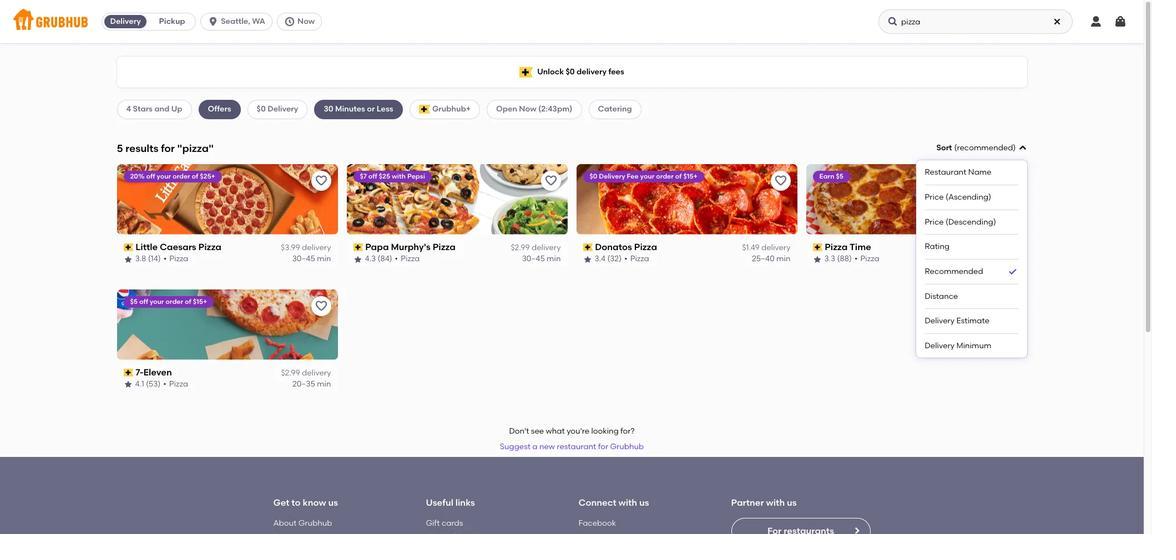 Task type: describe. For each thing, give the bounding box(es) containing it.
looking
[[592, 427, 619, 436]]

star icon image for 7-eleven
[[124, 381, 132, 389]]

us for connect with us
[[640, 498, 649, 509]]

price for price (descending)
[[925, 217, 944, 227]]

us for partner with us
[[787, 498, 797, 509]]

donatos pizza
[[595, 242, 657, 253]]

0 horizontal spatial with
[[392, 173, 406, 180]]

4.3 (84)
[[365, 255, 392, 264]]

right image
[[853, 527, 861, 535]]

pizza time
[[825, 242, 872, 253]]

$25+
[[200, 173, 215, 180]]

off for little
[[146, 173, 155, 180]]

donatos pizza logo image
[[577, 164, 798, 235]]

see
[[531, 427, 544, 436]]

• for caesars
[[164, 255, 167, 264]]

$7 off $25 with pepsi
[[360, 173, 425, 180]]

price for price (ascending)
[[925, 193, 944, 202]]

4.1
[[135, 380, 144, 389]]

open
[[496, 105, 517, 114]]

subscription pass image for little caesars pizza
[[124, 244, 133, 252]]

to
[[292, 498, 301, 509]]

(descending)
[[946, 217, 997, 227]]

$7
[[360, 173, 367, 180]]

of for eleven
[[185, 298, 191, 306]]

useful links
[[426, 498, 475, 509]]

cards
[[442, 519, 463, 528]]

delivery for donatos pizza
[[762, 243, 791, 253]]

now button
[[277, 13, 327, 31]]

pickup
[[159, 17, 185, 26]]

unlock
[[538, 67, 564, 77]]

2 horizontal spatial of
[[676, 173, 682, 180]]

$3.99 delivery
[[281, 243, 331, 253]]

papa murphy's pizza
[[365, 242, 456, 253]]

30–45 for little caesars pizza
[[292, 255, 315, 264]]

$0 for $0 delivery
[[257, 105, 266, 114]]

7-
[[136, 367, 144, 378]]

recommended
[[925, 267, 984, 276]]

name
[[969, 168, 992, 177]]

delivery left fee
[[599, 173, 626, 180]]

5
[[117, 142, 123, 155]]

main navigation navigation
[[0, 0, 1144, 43]]

order for caesars
[[173, 173, 190, 180]]

little caesars pizza
[[136, 242, 221, 253]]

seattle, wa button
[[201, 13, 277, 31]]

fee
[[627, 173, 639, 180]]

(88)
[[838, 255, 852, 264]]

recommended option
[[925, 260, 1019, 285]]

svg image inside field
[[1019, 144, 1027, 153]]

less
[[377, 105, 393, 114]]

$1.49 delivery
[[743, 243, 791, 253]]

off for papa
[[369, 173, 377, 180]]

$0 delivery fee your order of $15+
[[590, 173, 698, 180]]

caesars
[[160, 242, 196, 253]]

(
[[955, 143, 957, 153]]

subscription pass image for donatos pizza
[[583, 244, 593, 252]]

about grubhub link
[[273, 519, 332, 528]]

delivery for little caesars pizza
[[302, 243, 331, 253]]

little
[[136, 242, 158, 253]]

connect with us
[[579, 498, 649, 509]]

stars
[[133, 105, 153, 114]]

$0 for $0 delivery fee your order of $15+
[[590, 173, 598, 180]]

price (ascending)
[[925, 193, 992, 202]]

links
[[456, 498, 475, 509]]

$2.99 delivery for papa murphy's pizza
[[511, 243, 561, 253]]

(ascending)
[[946, 193, 992, 202]]

pizza right donatos
[[635, 242, 657, 253]]

earn $5
[[820, 173, 844, 180]]

25–40 min for delivery
[[752, 255, 791, 264]]

new
[[540, 443, 555, 452]]

subscription pass image for papa murphy's pizza
[[353, 244, 363, 252]]

gift cards
[[426, 519, 463, 528]]

save this restaurant image
[[315, 300, 328, 313]]

0 horizontal spatial grubhub
[[299, 519, 332, 528]]

star icon image for papa murphy's pizza
[[353, 255, 362, 264]]

5 results for "pizza" main content
[[0, 43, 1144, 535]]

order right fee
[[656, 173, 674, 180]]

20%
[[130, 173, 145, 180]]

• for murphy's
[[395, 255, 398, 264]]

30 minutes or less
[[324, 105, 393, 114]]

$2.99 delivery for 7-eleven
[[281, 369, 331, 378]]

3.8 (14)
[[135, 255, 161, 264]]

or
[[367, 105, 375, 114]]

delivery button
[[102, 13, 149, 31]]

pizza down "little caesars pizza"
[[169, 255, 188, 264]]

earn
[[820, 173, 835, 180]]

unlock $0 delivery fees
[[538, 67, 625, 77]]

pizza down time
[[861, 255, 880, 264]]

• for eleven
[[163, 380, 166, 389]]

save this restaurant image for $3.99 delivery
[[315, 174, 328, 188]]

• pizza for murphy's
[[395, 255, 420, 264]]

"pizza"
[[177, 142, 214, 155]]

don't see what you're looking for?
[[509, 427, 635, 436]]

connect
[[579, 498, 617, 509]]

min for donatos pizza
[[777, 255, 791, 264]]

pickup button
[[149, 13, 196, 31]]

gift cards link
[[426, 519, 463, 528]]

20–35
[[293, 380, 315, 389]]

2 horizontal spatial svg image
[[1114, 15, 1128, 28]]

$1.49
[[743, 243, 760, 253]]

• pizza for eleven
[[163, 380, 188, 389]]

what
[[546, 427, 565, 436]]

catering
[[598, 105, 632, 114]]

restaurant name
[[925, 168, 992, 177]]

(53)
[[146, 380, 161, 389]]

about grubhub
[[273, 519, 332, 528]]

save this restaurant button for 7-eleven
[[311, 296, 331, 316]]

$3.99
[[281, 243, 300, 253]]

open now (2:43pm)
[[496, 105, 573, 114]]

results
[[126, 142, 159, 155]]

0 vertical spatial for
[[161, 142, 175, 155]]

30–45 for papa murphy's pizza
[[522, 255, 545, 264]]

$2.99 for 7-eleven
[[281, 369, 300, 378]]

20–35 min
[[293, 380, 331, 389]]

get to know us
[[273, 498, 338, 509]]

papa
[[365, 242, 389, 253]]

delivery for delivery
[[110, 17, 141, 26]]

your for caesars
[[157, 173, 171, 180]]

$25
[[379, 173, 390, 180]]

• right (88)
[[855, 255, 858, 264]]

1 horizontal spatial $15+
[[684, 173, 698, 180]]

delivery estimate
[[925, 317, 990, 326]]

murphy's
[[391, 242, 431, 253]]

suggest a new restaurant for grubhub
[[500, 443, 644, 452]]

3.3
[[825, 255, 836, 264]]

$5 off your order of $15+
[[130, 298, 207, 306]]

grubhub inside button
[[610, 443, 644, 452]]



Task type: vqa. For each thing, say whether or not it's contained in the screenshot.
know
yes



Task type: locate. For each thing, give the bounding box(es) containing it.
0 horizontal spatial subscription pass image
[[124, 244, 133, 252]]

time
[[850, 242, 872, 253]]

with for connect with us
[[619, 498, 637, 509]]

1 horizontal spatial grubhub
[[610, 443, 644, 452]]

2 horizontal spatial with
[[767, 498, 785, 509]]

off for 7-
[[139, 298, 148, 306]]

price up rating
[[925, 217, 944, 227]]

rating
[[925, 242, 950, 252]]

order
[[173, 173, 190, 180], [656, 173, 674, 180], [166, 298, 183, 306]]

subscription pass image inside the pizza time link
[[813, 244, 823, 252]]

0 vertical spatial $15+
[[684, 173, 698, 180]]

now right open
[[519, 105, 537, 114]]

$0 right 'unlock'
[[566, 67, 575, 77]]

30–45 min for papa murphy's pizza
[[522, 255, 561, 264]]

seattle,
[[221, 17, 250, 26]]

papa murphy's pizza logo image
[[347, 164, 568, 235]]

save this restaurant button for papa murphy's pizza
[[541, 171, 561, 191]]

star icon image left "3.3"
[[813, 255, 822, 264]]

0 vertical spatial grubhub plus flag logo image
[[520, 67, 533, 77]]

0 vertical spatial now
[[298, 17, 315, 26]]

useful
[[426, 498, 454, 509]]

25–40 for time
[[982, 255, 1005, 264]]

partner with us
[[732, 498, 797, 509]]

subscription pass image left 7-
[[124, 369, 133, 377]]

1 25–40 from the left
[[752, 255, 775, 264]]

25–40 min up the check icon
[[982, 255, 1021, 264]]

delivery for delivery estimate
[[925, 317, 955, 326]]

pizza right caesars
[[199, 242, 221, 253]]

off right $7
[[369, 173, 377, 180]]

3.4 (32)
[[595, 255, 622, 264]]

svg image
[[1090, 15, 1103, 28], [888, 16, 899, 27], [1053, 17, 1062, 26], [1019, 144, 1027, 153]]

of left $25+
[[192, 173, 198, 180]]

subscription pass image left donatos
[[583, 244, 593, 252]]

1 vertical spatial $15+
[[193, 298, 207, 306]]

1 horizontal spatial of
[[192, 173, 198, 180]]

1 horizontal spatial for
[[598, 443, 609, 452]]

4.3
[[365, 255, 376, 264]]

little caesars pizza logo image
[[117, 164, 338, 235]]

grubhub plus flag logo image for grubhub+
[[419, 105, 430, 114]]

off
[[146, 173, 155, 180], [369, 173, 377, 180], [139, 298, 148, 306]]

off down 3.8
[[139, 298, 148, 306]]

for?
[[621, 427, 635, 436]]

gift
[[426, 519, 440, 528]]

wa
[[252, 17, 265, 26]]

0 horizontal spatial us
[[328, 498, 338, 509]]

• right (14)
[[164, 255, 167, 264]]

grubhub down know
[[299, 519, 332, 528]]

1 subscription pass image from the left
[[124, 244, 133, 252]]

save this restaurant image
[[315, 174, 328, 188], [544, 174, 558, 188], [774, 174, 788, 188], [1004, 174, 1017, 188]]

for down looking
[[598, 443, 609, 452]]

0 horizontal spatial 30–45 min
[[292, 255, 331, 264]]

Search for food, convenience, alcohol... search field
[[879, 9, 1073, 34]]

1 horizontal spatial now
[[519, 105, 537, 114]]

delivery for 7-eleven
[[302, 369, 331, 378]]

subscription pass image for pizza time
[[813, 244, 823, 252]]

25–40 up recommended
[[982, 255, 1005, 264]]

1 horizontal spatial $0
[[566, 67, 575, 77]]

min
[[317, 255, 331, 264], [547, 255, 561, 264], [777, 255, 791, 264], [1007, 255, 1021, 264], [317, 380, 331, 389]]

1 horizontal spatial 30–45 min
[[522, 255, 561, 264]]

grubhub
[[610, 443, 644, 452], [299, 519, 332, 528]]

1 save this restaurant image from the left
[[315, 174, 328, 188]]

• pizza down donatos pizza
[[625, 255, 650, 264]]

subscription pass image left pizza time
[[813, 244, 823, 252]]

min left 3.4
[[547, 255, 561, 264]]

delivery down 'distance'
[[925, 317, 955, 326]]

$0 right offers
[[257, 105, 266, 114]]

0 horizontal spatial for
[[161, 142, 175, 155]]

$2.99 for papa murphy's pizza
[[511, 243, 530, 253]]

of down "little caesars pizza"
[[185, 298, 191, 306]]

7-eleven
[[136, 367, 172, 378]]

1 vertical spatial now
[[519, 105, 537, 114]]

5 results for "pizza"
[[117, 142, 214, 155]]

subscription pass image left the papa
[[353, 244, 363, 252]]

pizza right 'murphy's'
[[433, 242, 456, 253]]

0 horizontal spatial grubhub plus flag logo image
[[419, 105, 430, 114]]

you're
[[567, 427, 590, 436]]

your down (14)
[[150, 298, 164, 306]]

delivery left 30
[[268, 105, 298, 114]]

check icon image
[[1007, 266, 1019, 277]]

2 us from the left
[[640, 498, 649, 509]]

• pizza down "eleven"
[[163, 380, 188, 389]]

star icon image left 3.4
[[583, 255, 592, 264]]

pizza time link
[[813, 241, 1021, 254]]

0 vertical spatial grubhub
[[610, 443, 644, 452]]

1 horizontal spatial subscription pass image
[[353, 244, 363, 252]]

3.4
[[595, 255, 606, 264]]

now
[[298, 17, 315, 26], [519, 105, 537, 114]]

1 horizontal spatial $2.99 delivery
[[511, 243, 561, 253]]

25–40
[[752, 255, 775, 264], [982, 255, 1005, 264]]

1 horizontal spatial grubhub plus flag logo image
[[520, 67, 533, 77]]

now right the wa
[[298, 17, 315, 26]]

us
[[328, 498, 338, 509], [640, 498, 649, 509], [787, 498, 797, 509]]

save this restaurant image for pizza time
[[1004, 174, 1017, 188]]

grubhub plus flag logo image left grubhub+
[[419, 105, 430, 114]]

with
[[392, 173, 406, 180], [619, 498, 637, 509], [767, 498, 785, 509]]

us right know
[[328, 498, 338, 509]]

$0 left fee
[[590, 173, 598, 180]]

sort
[[937, 143, 953, 153]]

3.3 (88)
[[825, 255, 852, 264]]

25–40 min for time
[[982, 255, 1021, 264]]

of right fee
[[676, 173, 682, 180]]

• pizza down papa murphy's pizza
[[395, 255, 420, 264]]

save this restaurant button for little caesars pizza
[[311, 171, 331, 191]]

save this restaurant image for $1.49 delivery
[[774, 174, 788, 188]]

• for pizza
[[625, 255, 628, 264]]

pizza up the 3.3 (88)
[[825, 242, 848, 253]]

2 price from the top
[[925, 217, 944, 227]]

None field
[[916, 143, 1027, 358]]

• pizza down time
[[855, 255, 880, 264]]

list box inside 5 results for "pizza" main content
[[925, 161, 1019, 358]]

1 horizontal spatial subscription pass image
[[583, 244, 593, 252]]

4
[[126, 105, 131, 114]]

svg image inside the seattle, wa button
[[208, 16, 219, 27]]

delivery for delivery minimum
[[925, 341, 955, 351]]

pizza time logo image
[[806, 164, 1027, 235]]

0 horizontal spatial of
[[185, 298, 191, 306]]

7-eleven logo image
[[117, 290, 338, 360]]

svg image for seattle, wa
[[208, 16, 219, 27]]

delivery left pickup at the left top of page
[[110, 17, 141, 26]]

25–40 min
[[752, 255, 791, 264], [982, 255, 1021, 264]]

25–40 min down the $1.49 delivery
[[752, 255, 791, 264]]

(84)
[[378, 255, 392, 264]]

up
[[171, 105, 182, 114]]

2 horizontal spatial subscription pass image
[[813, 244, 823, 252]]

offers
[[208, 105, 231, 114]]

partner
[[732, 498, 764, 509]]

min for papa murphy's pizza
[[547, 255, 561, 264]]

fees
[[609, 67, 625, 77]]

star icon image for little caesars pizza
[[124, 255, 132, 264]]

svg image inside the now button
[[284, 16, 295, 27]]

list box containing restaurant name
[[925, 161, 1019, 358]]

grubhub plus flag logo image
[[520, 67, 533, 77], [419, 105, 430, 114]]

0 horizontal spatial $0
[[257, 105, 266, 114]]

$2.99 delivery
[[511, 243, 561, 253], [281, 369, 331, 378]]

with right connect at the bottom right of page
[[619, 498, 637, 509]]

star icon image left 3.8
[[124, 255, 132, 264]]

0 vertical spatial $2.99
[[511, 243, 530, 253]]

1 vertical spatial $5
[[130, 298, 138, 306]]

0 horizontal spatial 25–40 min
[[752, 255, 791, 264]]

•
[[164, 255, 167, 264], [395, 255, 398, 264], [625, 255, 628, 264], [855, 255, 858, 264], [163, 380, 166, 389]]

a
[[533, 443, 538, 452]]

0 horizontal spatial 25–40
[[752, 255, 775, 264]]

1 vertical spatial price
[[925, 217, 944, 227]]

0 vertical spatial price
[[925, 193, 944, 202]]

1 30–45 min from the left
[[292, 255, 331, 264]]

us right connect at the bottom right of page
[[640, 498, 649, 509]]

• pizza for pizza
[[625, 255, 650, 264]]

and
[[155, 105, 170, 114]]

grubhub plus flag logo image for unlock $0 delivery fees
[[520, 67, 533, 77]]

suggest a new restaurant for grubhub button
[[495, 438, 649, 458]]

star icon image for donatos pizza
[[583, 255, 592, 264]]

0 vertical spatial $5
[[836, 173, 844, 180]]

30
[[324, 105, 334, 114]]

• pizza
[[164, 255, 188, 264], [395, 255, 420, 264], [625, 255, 650, 264], [855, 255, 880, 264], [163, 380, 188, 389]]

3 us from the left
[[787, 498, 797, 509]]

1 vertical spatial for
[[598, 443, 609, 452]]

0 horizontal spatial $2.99
[[281, 369, 300, 378]]

2 subscription pass image from the left
[[353, 244, 363, 252]]

for right results on the left
[[161, 142, 175, 155]]

0 horizontal spatial svg image
[[208, 16, 219, 27]]

min down the $1.49 delivery
[[777, 255, 791, 264]]

0 horizontal spatial 30–45
[[292, 255, 315, 264]]

subscription pass image for 7-eleven
[[124, 369, 133, 377]]

svg image
[[1114, 15, 1128, 28], [208, 16, 219, 27], [284, 16, 295, 27]]

off right 20%
[[146, 173, 155, 180]]

restaurant
[[557, 443, 597, 452]]

delivery
[[577, 67, 607, 77], [302, 243, 331, 253], [532, 243, 561, 253], [762, 243, 791, 253], [302, 369, 331, 378]]

distance
[[925, 292, 959, 301]]

us right 'partner'
[[787, 498, 797, 509]]

get
[[273, 498, 290, 509]]

min for 7-eleven
[[317, 380, 331, 389]]

• right (32)
[[625, 255, 628, 264]]

4 save this restaurant image from the left
[[1004, 174, 1017, 188]]

none field containing sort
[[916, 143, 1027, 358]]

delivery for papa murphy's pizza
[[532, 243, 561, 253]]

• right (84) in the top left of the page
[[395, 255, 398, 264]]

2 30–45 from the left
[[522, 255, 545, 264]]

your right 20%
[[157, 173, 171, 180]]

subscription pass image left the little
[[124, 244, 133, 252]]

1 horizontal spatial with
[[619, 498, 637, 509]]

2 horizontal spatial us
[[787, 498, 797, 509]]

min right 20–35
[[317, 380, 331, 389]]

• right (53)
[[163, 380, 166, 389]]

)
[[1014, 143, 1016, 153]]

1 horizontal spatial svg image
[[284, 16, 295, 27]]

2 25–40 from the left
[[982, 255, 1005, 264]]

0 vertical spatial $2.99 delivery
[[511, 243, 561, 253]]

with right 'partner'
[[767, 498, 785, 509]]

• pizza down caesars
[[164, 255, 188, 264]]

min up the check icon
[[1007, 255, 1021, 264]]

grubhub plus flag logo image left 'unlock'
[[520, 67, 533, 77]]

price (descending)
[[925, 217, 997, 227]]

save this restaurant button for donatos pizza
[[771, 171, 791, 191]]

(14)
[[148, 255, 161, 264]]

svg image for now
[[284, 16, 295, 27]]

eleven
[[144, 367, 172, 378]]

don't
[[509, 427, 529, 436]]

(32)
[[608, 255, 622, 264]]

0 horizontal spatial $5
[[130, 298, 138, 306]]

pizza down papa murphy's pizza
[[401, 255, 420, 264]]

subscription pass image
[[124, 244, 133, 252], [353, 244, 363, 252]]

min for little caesars pizza
[[317, 255, 331, 264]]

1 vertical spatial $0
[[257, 105, 266, 114]]

with right $25 at the left
[[392, 173, 406, 180]]

1 us from the left
[[328, 498, 338, 509]]

$5 down 3.8
[[130, 298, 138, 306]]

order for eleven
[[166, 298, 183, 306]]

1 horizontal spatial $2.99
[[511, 243, 530, 253]]

delivery inside button
[[110, 17, 141, 26]]

30–45 min
[[292, 255, 331, 264], [522, 255, 561, 264]]

0 horizontal spatial subscription pass image
[[124, 369, 133, 377]]

1 vertical spatial $2.99 delivery
[[281, 369, 331, 378]]

4 stars and up
[[126, 105, 182, 114]]

25–40 down the $1.49 delivery
[[752, 255, 775, 264]]

min down $3.99 delivery at the left top
[[317, 255, 331, 264]]

30–45 min for little caesars pizza
[[292, 255, 331, 264]]

1 price from the top
[[925, 193, 944, 202]]

grubhub down for?
[[610, 443, 644, 452]]

your
[[157, 173, 171, 180], [641, 173, 655, 180], [150, 298, 164, 306]]

save this restaurant image for $2.99 delivery
[[544, 174, 558, 188]]

$0 delivery
[[257, 105, 298, 114]]

0 vertical spatial $0
[[566, 67, 575, 77]]

of
[[192, 173, 198, 180], [676, 173, 682, 180], [185, 298, 191, 306]]

2 save this restaurant image from the left
[[544, 174, 558, 188]]

1 horizontal spatial us
[[640, 498, 649, 509]]

seattle, wa
[[221, 17, 265, 26]]

25–40 for delivery
[[752, 255, 775, 264]]

star icon image left 4.1
[[124, 381, 132, 389]]

• pizza for caesars
[[164, 255, 188, 264]]

minutes
[[335, 105, 365, 114]]

1 horizontal spatial 30–45
[[522, 255, 545, 264]]

2 vertical spatial $0
[[590, 173, 598, 180]]

$15+
[[684, 173, 698, 180], [193, 298, 207, 306]]

0 horizontal spatial now
[[298, 17, 315, 26]]

of for caesars
[[192, 173, 198, 180]]

donatos
[[595, 242, 632, 253]]

delivery minimum
[[925, 341, 992, 351]]

0 horizontal spatial $15+
[[193, 298, 207, 306]]

1 30–45 from the left
[[292, 255, 315, 264]]

1 vertical spatial grubhub plus flag logo image
[[419, 105, 430, 114]]

2 horizontal spatial $0
[[590, 173, 598, 180]]

recommended
[[957, 143, 1014, 153]]

your for eleven
[[150, 298, 164, 306]]

order down caesars
[[166, 298, 183, 306]]

2 25–40 min from the left
[[982, 255, 1021, 264]]

list box
[[925, 161, 1019, 358]]

1 horizontal spatial 25–40
[[982, 255, 1005, 264]]

0 horizontal spatial $2.99 delivery
[[281, 369, 331, 378]]

pizza down donatos pizza
[[631, 255, 650, 264]]

3 save this restaurant image from the left
[[774, 174, 788, 188]]

estimate
[[957, 317, 990, 326]]

with for partner with us
[[767, 498, 785, 509]]

for inside button
[[598, 443, 609, 452]]

now inside 5 results for "pizza" main content
[[519, 105, 537, 114]]

pizza down "eleven"
[[169, 380, 188, 389]]

1 25–40 min from the left
[[752, 255, 791, 264]]

1 horizontal spatial 25–40 min
[[982, 255, 1021, 264]]

1 vertical spatial $2.99
[[281, 369, 300, 378]]

3.8
[[135, 255, 146, 264]]

price down restaurant
[[925, 193, 944, 202]]

price
[[925, 193, 944, 202], [925, 217, 944, 227]]

2 30–45 min from the left
[[522, 255, 561, 264]]

none field inside 5 results for "pizza" main content
[[916, 143, 1027, 358]]

now inside button
[[298, 17, 315, 26]]

1 vertical spatial grubhub
[[299, 519, 332, 528]]

order left $25+
[[173, 173, 190, 180]]

your right fee
[[641, 173, 655, 180]]

subscription pass image
[[583, 244, 593, 252], [813, 244, 823, 252], [124, 369, 133, 377]]

30–45
[[292, 255, 315, 264], [522, 255, 545, 264]]

star icon image left 4.3
[[353, 255, 362, 264]]

1 horizontal spatial $5
[[836, 173, 844, 180]]

delivery down delivery estimate
[[925, 341, 955, 351]]

star icon image
[[124, 255, 132, 264], [353, 255, 362, 264], [583, 255, 592, 264], [813, 255, 822, 264], [124, 381, 132, 389]]

$5 right earn
[[836, 173, 844, 180]]



